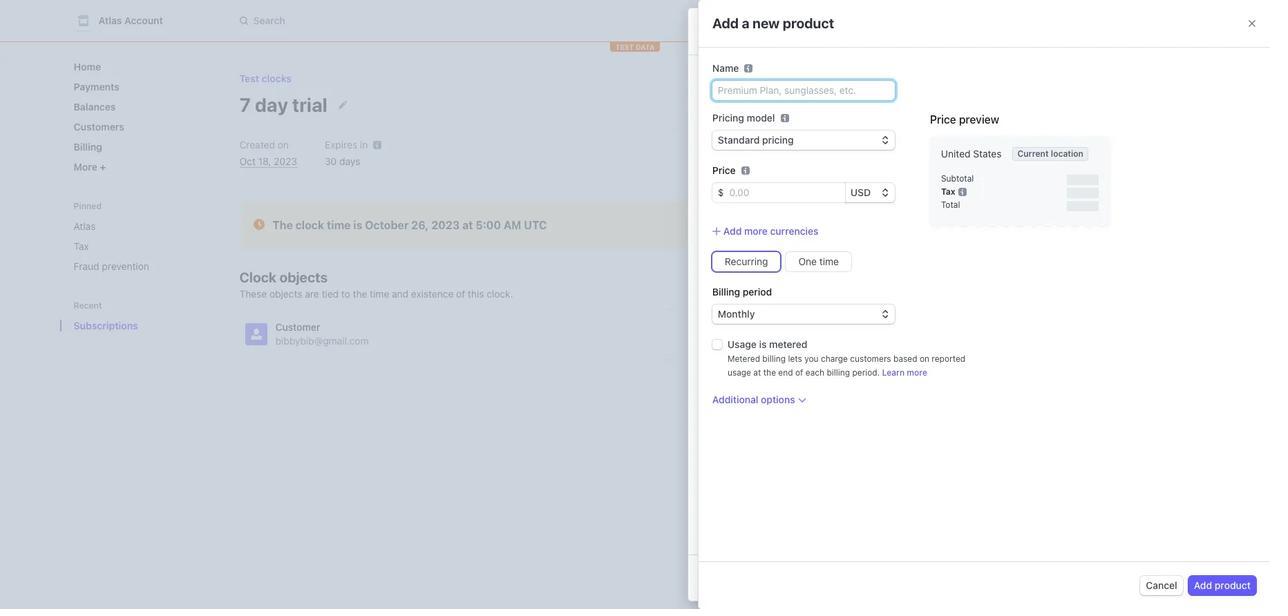 Task type: describe. For each thing, give the bounding box(es) containing it.
days
[[340, 156, 360, 167]]

details
[[786, 164, 829, 180]]

time right the clock
[[327, 219, 351, 232]]

you
[[805, 354, 819, 364]]

product
[[716, 305, 753, 314]]

charge
[[821, 354, 848, 364]]

1 horizontal spatial more
[[907, 368, 928, 378]]

recent navigation links element
[[60, 300, 212, 337]]

30
[[325, 156, 337, 167]]

atlas for atlas account
[[99, 15, 122, 26]]

are
[[305, 288, 319, 300]]

home
[[74, 61, 101, 73]]

a for add
[[742, 15, 750, 31]]

1 vertical spatial bibbybib@gmail.com
[[276, 335, 369, 347]]

clock
[[240, 270, 277, 286]]

customer for customer
[[702, 70, 765, 86]]

in
[[360, 139, 368, 151]]

bob
[[702, 118, 719, 129]]

existence
[[411, 288, 454, 300]]

each
[[806, 368, 825, 378]]

preview
[[960, 113, 1000, 126]]

trial
[[292, 93, 328, 116]]

day
[[255, 93, 288, 116]]

Premium Plan, sunglasses, etc. text field
[[713, 81, 895, 100]]

balances link
[[68, 95, 201, 118]]

0 vertical spatial objects
[[280, 270, 328, 286]]

price for price
[[713, 165, 736, 176]]

currencies
[[771, 225, 819, 237]]

data
[[636, 43, 655, 51]]

7
[[240, 93, 251, 116]]

one time
[[799, 256, 839, 268]]

core navigation links element
[[68, 55, 201, 178]]

usage
[[728, 368, 752, 378]]

tax link
[[68, 235, 201, 258]]

$ button
[[713, 183, 724, 203]]

advance time button
[[1058, 216, 1132, 235]]

tax inside pinned element
[[74, 241, 89, 252]]

test clocks
[[240, 73, 292, 84]]

price preview
[[931, 113, 1000, 126]]

usd
[[851, 187, 871, 198]]

subscription details dialog
[[670, 8, 1271, 610]]

of inside clock objects these objects are tied to the time and existence of this clock.
[[456, 288, 465, 300]]

additional options button
[[713, 394, 807, 407]]

create a test subscription
[[702, 23, 865, 39]]

pricing for pricing model
[[713, 112, 745, 124]]

$
[[718, 187, 724, 198]]

subscription
[[786, 23, 865, 39]]

30 days
[[325, 156, 360, 167]]

lets
[[789, 354, 803, 364]]

0 vertical spatial tax
[[942, 187, 956, 197]]

add a new product
[[713, 15, 835, 31]]

clock
[[296, 219, 324, 232]]

pricing model
[[713, 112, 776, 124]]

subscription details
[[702, 164, 829, 180]]

1 vertical spatial add product button
[[1189, 577, 1257, 596]]

cancel button
[[1141, 577, 1184, 596]]

united
[[942, 148, 971, 160]]

metered
[[728, 354, 761, 364]]

the inside metered billing lets you charge customers based on reported usage at the end of each billing period.
[[764, 368, 777, 378]]

pinned navigation links element
[[68, 201, 201, 278]]

atlas for atlas
[[74, 221, 96, 232]]

add product button inside subscription details dialog
[[716, 376, 771, 389]]

additional
[[713, 394, 759, 406]]

pricing for pricing
[[716, 270, 752, 282]]

info image
[[781, 114, 789, 122]]

hopkins
[[722, 118, 757, 129]]

add product for bottommost add product button
[[1195, 580, 1252, 592]]

1 horizontal spatial learn
[[1001, 219, 1027, 231]]

subscription
[[702, 164, 783, 180]]

add product for add product button inside subscription details dialog
[[716, 376, 771, 388]]

and
[[392, 288, 409, 300]]

additional options
[[713, 394, 796, 406]]

the clock time is october 26, 2023 at 5:00 am utc
[[273, 219, 547, 232]]

0 horizontal spatial billing
[[763, 354, 786, 364]]

home link
[[68, 55, 201, 78]]

metered
[[770, 339, 808, 351]]

the inside clock objects these objects are tied to the time and existence of this clock.
[[353, 288, 367, 300]]

usd button
[[846, 183, 895, 203]]

bibbybib@gmail.com inside subscription details dialog
[[702, 104, 795, 116]]

of inside metered billing lets you charge customers based on reported usage at the end of each billing period.
[[796, 368, 804, 378]]

2023 inside created on oct 18, 2023
[[274, 156, 297, 167]]

fraud prevention link
[[68, 255, 201, 278]]

current
[[1018, 149, 1049, 159]]

based
[[894, 354, 918, 364]]

prevention
[[102, 261, 149, 272]]

created on oct 18, 2023
[[240, 139, 297, 167]]

to
[[341, 288, 350, 300]]

period.
[[853, 368, 880, 378]]

usage
[[728, 339, 757, 351]]

period
[[743, 286, 773, 298]]

advance
[[1064, 219, 1103, 231]]

am
[[504, 219, 522, 232]]

tied
[[322, 288, 339, 300]]

new
[[753, 15, 780, 31]]

product for bottommost add product button
[[1216, 580, 1252, 592]]

created
[[240, 139, 275, 151]]

model
[[747, 112, 776, 124]]

billing period
[[713, 286, 773, 298]]

subscriptions
[[74, 320, 138, 332]]

learn more for the rightmost the learn more link
[[1001, 219, 1053, 231]]

clock objects these objects are tied to the time and existence of this clock.
[[240, 270, 513, 300]]

test data
[[616, 43, 655, 51]]

on inside metered billing lets you charge customers based on reported usage at the end of each billing period.
[[920, 354, 930, 364]]

time inside button
[[1106, 219, 1126, 231]]

oct 18, 2023 button
[[240, 155, 297, 169]]

pinned
[[74, 201, 102, 212]]

payments link
[[68, 75, 201, 98]]

0 vertical spatial is
[[354, 219, 363, 232]]

customers
[[74, 121, 124, 133]]



Task type: locate. For each thing, give the bounding box(es) containing it.
oct
[[240, 156, 256, 167]]

learn more left advance
[[1001, 219, 1053, 231]]

5:00
[[476, 219, 501, 232]]

add left "new" on the top right of page
[[713, 15, 739, 31]]

add up start date field
[[724, 225, 742, 237]]

more button
[[68, 156, 201, 178]]

1 horizontal spatial on
[[920, 354, 930, 364]]

bibbybib@gmail.com up hopkins
[[702, 104, 795, 116]]

0 horizontal spatial at
[[463, 219, 473, 232]]

0 horizontal spatial more
[[745, 225, 768, 237]]

product
[[783, 15, 835, 31], [736, 376, 771, 388], [1216, 580, 1252, 592]]

test
[[240, 73, 259, 84]]

0 horizontal spatial product
[[736, 376, 771, 388]]

26,
[[412, 219, 429, 232]]

location
[[1052, 149, 1084, 159]]

customers link
[[68, 115, 201, 138]]

one
[[799, 256, 817, 268]]

1 vertical spatial learn more link
[[883, 368, 928, 379]]

of right end on the right of page
[[796, 368, 804, 378]]

tax up fraud
[[74, 241, 89, 252]]

billing
[[74, 141, 102, 153], [713, 286, 741, 298]]

1 vertical spatial billing
[[713, 286, 741, 298]]

1 horizontal spatial tax
[[942, 187, 956, 197]]

this
[[468, 288, 484, 300]]

0.00 text field
[[724, 183, 846, 203]]

1 horizontal spatial learn more
[[1001, 219, 1053, 231]]

time inside clock objects these objects are tied to the time and existence of this clock.
[[370, 288, 390, 300]]

objects left are
[[270, 288, 303, 300]]

at inside metered billing lets you charge customers based on reported usage at the end of each billing period.
[[754, 368, 762, 378]]

1 horizontal spatial at
[[754, 368, 762, 378]]

1 horizontal spatial learn more link
[[1001, 219, 1053, 232]]

usage is metered
[[728, 339, 808, 351]]

0 horizontal spatial atlas
[[74, 221, 96, 232]]

add more currencies
[[724, 225, 819, 237]]

billing down charge
[[827, 368, 851, 378]]

1 vertical spatial tax
[[74, 241, 89, 252]]

price for price preview
[[931, 113, 957, 126]]

bibbybib@gmail.com
[[702, 104, 795, 116], [276, 335, 369, 347]]

1 horizontal spatial add product button
[[1189, 577, 1257, 596]]

1 horizontal spatial customer
[[702, 70, 765, 86]]

product inside subscription details dialog
[[736, 376, 771, 388]]

test clocks link
[[240, 73, 292, 84]]

clocks
[[262, 73, 292, 84]]

is left october at the top left of page
[[354, 219, 363, 232]]

1 vertical spatial pricing
[[716, 270, 752, 282]]

add product right cancel
[[1195, 580, 1252, 592]]

price up '$'
[[713, 165, 736, 176]]

billing for billing
[[74, 141, 102, 153]]

billing
[[763, 354, 786, 364], [827, 368, 851, 378]]

create
[[702, 23, 745, 39]]

tax up total
[[942, 187, 956, 197]]

objects up are
[[280, 270, 328, 286]]

0 horizontal spatial customer
[[276, 322, 320, 333]]

name
[[713, 62, 739, 74]]

atlas link
[[68, 215, 201, 238]]

reported
[[932, 354, 966, 364]]

0 vertical spatial billing
[[74, 141, 102, 153]]

at right the usage
[[754, 368, 762, 378]]

customer up pricing model
[[702, 70, 765, 86]]

start date field
[[731, 238, 794, 252]]

Search search field
[[231, 8, 621, 34]]

balances
[[74, 101, 116, 113]]

1 horizontal spatial billing
[[713, 286, 741, 298]]

price left preview
[[931, 113, 957, 126]]

the right to
[[353, 288, 367, 300]]

1 vertical spatial 2023
[[432, 219, 460, 232]]

customer inside subscription details dialog
[[702, 70, 765, 86]]

atlas down pinned
[[74, 221, 96, 232]]

duration
[[716, 213, 761, 226]]

1 vertical spatial is
[[760, 339, 767, 351]]

at
[[463, 219, 473, 232], [754, 368, 762, 378]]

add product
[[716, 376, 771, 388], [1195, 580, 1252, 592]]

0 vertical spatial atlas
[[99, 15, 122, 26]]

2023 right 18,
[[274, 156, 297, 167]]

0 vertical spatial learn more link
[[1001, 219, 1053, 232]]

billing up product
[[713, 286, 741, 298]]

these
[[240, 288, 267, 300]]

learn more link left advance
[[1001, 219, 1053, 232]]

more up start date field
[[745, 225, 768, 237]]

learn more
[[1001, 219, 1053, 231], [883, 368, 928, 378]]

0 vertical spatial billing
[[763, 354, 786, 364]]

united states
[[942, 148, 1002, 160]]

add up the additional
[[716, 376, 733, 388]]

billing down usage is metered
[[763, 354, 786, 364]]

1 horizontal spatial billing
[[827, 368, 851, 378]]

on inside created on oct 18, 2023
[[278, 139, 289, 151]]

atlas inside button
[[99, 15, 122, 26]]

learn more link
[[1001, 219, 1053, 232], [883, 368, 928, 379]]

1 vertical spatial objects
[[270, 288, 303, 300]]

atlas left account
[[99, 15, 122, 26]]

billing up 'more'
[[74, 141, 102, 153]]

customer down are
[[276, 322, 320, 333]]

pricing inside subscription details dialog
[[716, 270, 752, 282]]

more
[[74, 161, 100, 173]]

add
[[713, 15, 739, 31], [724, 225, 742, 237], [716, 376, 733, 388], [1195, 580, 1213, 592]]

0 vertical spatial customer
[[702, 70, 765, 86]]

0 vertical spatial add product
[[716, 376, 771, 388]]

test
[[758, 23, 783, 39]]

1 horizontal spatial 2023
[[432, 219, 460, 232]]

atlas inside 'link'
[[74, 221, 96, 232]]

learn
[[1001, 219, 1027, 231], [883, 368, 905, 378]]

is right usage on the bottom of the page
[[760, 339, 767, 351]]

add product up the additional
[[716, 376, 771, 388]]

0 horizontal spatial add product button
[[716, 376, 771, 389]]

0 horizontal spatial bibbybib@gmail.com
[[276, 335, 369, 347]]

a inside dialog
[[748, 23, 755, 39]]

fraud
[[74, 261, 99, 272]]

7 day trial
[[240, 93, 328, 116]]

0 horizontal spatial on
[[278, 139, 289, 151]]

0 horizontal spatial 2023
[[274, 156, 297, 167]]

customer bibbybib@gmail.com
[[276, 322, 369, 347]]

1 vertical spatial price
[[713, 165, 736, 176]]

tax
[[942, 187, 956, 197], [74, 241, 89, 252]]

product for add product button inside subscription details dialog
[[736, 376, 771, 388]]

0 horizontal spatial price
[[713, 165, 736, 176]]

expires
[[325, 139, 358, 151]]

total
[[942, 200, 961, 210]]

clock.
[[487, 288, 513, 300]]

more down based
[[907, 368, 928, 378]]

a for create
[[748, 23, 755, 39]]

metered billing lets you charge customers based on reported usage at the end of each billing period.
[[728, 354, 966, 378]]

add product button
[[716, 376, 771, 389], [1189, 577, 1257, 596]]

the left end on the right of page
[[764, 368, 777, 378]]

fraud prevention
[[74, 261, 149, 272]]

1 horizontal spatial add product
[[1195, 580, 1252, 592]]

1 vertical spatial product
[[736, 376, 771, 388]]

a left "new" on the top right of page
[[742, 15, 750, 31]]

billing inside core navigation links element
[[74, 141, 102, 153]]

add product inside add product button
[[1195, 580, 1252, 592]]

0 horizontal spatial learn more link
[[883, 368, 928, 379]]

pricing left model
[[713, 112, 745, 124]]

advance time
[[1064, 219, 1126, 231]]

recurring
[[725, 256, 769, 268]]

0 vertical spatial bibbybib@gmail.com
[[702, 104, 795, 116]]

billing link
[[68, 136, 201, 158]]

recent
[[74, 301, 102, 311]]

add product button up the additional
[[716, 376, 771, 389]]

add right cancel
[[1195, 580, 1213, 592]]

0 horizontal spatial is
[[354, 219, 363, 232]]

on right based
[[920, 354, 930, 364]]

1 vertical spatial billing
[[827, 368, 851, 378]]

at left 5:00
[[463, 219, 473, 232]]

0 horizontal spatial add product
[[716, 376, 771, 388]]

1 vertical spatial on
[[920, 354, 930, 364]]

1 vertical spatial learn more
[[883, 368, 928, 378]]

0 vertical spatial on
[[278, 139, 289, 151]]

pinned element
[[68, 215, 201, 278]]

0 horizontal spatial the
[[353, 288, 367, 300]]

0 vertical spatial at
[[463, 219, 473, 232]]

the
[[273, 219, 293, 232]]

add inside subscription details dialog
[[716, 376, 733, 388]]

utc
[[524, 219, 547, 232]]

on up oct 18, 2023 button
[[278, 139, 289, 151]]

1 horizontal spatial is
[[760, 339, 767, 351]]

more inside button
[[745, 225, 768, 237]]

time down end date field
[[820, 256, 839, 268]]

time right advance
[[1106, 219, 1126, 231]]

subtotal
[[942, 174, 975, 184]]

a left 'test'
[[748, 23, 755, 39]]

0 vertical spatial add product button
[[716, 376, 771, 389]]

1 horizontal spatial product
[[783, 15, 835, 31]]

2 horizontal spatial more
[[1030, 219, 1053, 231]]

0 horizontal spatial billing
[[74, 141, 102, 153]]

1 horizontal spatial of
[[796, 368, 804, 378]]

0 vertical spatial of
[[456, 288, 465, 300]]

customer for customer bibbybib@gmail.com
[[276, 322, 320, 333]]

2023 right 26,
[[432, 219, 460, 232]]

2 horizontal spatial product
[[1216, 580, 1252, 592]]

more left advance
[[1030, 219, 1053, 231]]

18,
[[258, 156, 271, 167]]

learn more for the leftmost the learn more link
[[883, 368, 928, 378]]

0 horizontal spatial learn more
[[883, 368, 928, 378]]

1 vertical spatial at
[[754, 368, 762, 378]]

0 vertical spatial the
[[353, 288, 367, 300]]

0 vertical spatial price
[[931, 113, 957, 126]]

customer inside "customer bibbybib@gmail.com"
[[276, 322, 320, 333]]

expires in
[[325, 139, 368, 151]]

1 horizontal spatial bibbybib@gmail.com
[[702, 104, 795, 116]]

bibbybib@gmail.com down the tied on the left top of page
[[276, 335, 369, 347]]

1 vertical spatial of
[[796, 368, 804, 378]]

2 vertical spatial product
[[1216, 580, 1252, 592]]

add more currencies button
[[713, 225, 819, 239]]

atlas account
[[99, 15, 163, 26]]

1 horizontal spatial price
[[931, 113, 957, 126]]

info image
[[959, 188, 967, 196]]

time left and
[[370, 288, 390, 300]]

info element
[[781, 114, 789, 122]]

0 horizontal spatial of
[[456, 288, 465, 300]]

0 vertical spatial learn
[[1001, 219, 1027, 231]]

1 vertical spatial add product
[[1195, 580, 1252, 592]]

end
[[779, 368, 794, 378]]

states
[[974, 148, 1002, 160]]

1 horizontal spatial the
[[764, 368, 777, 378]]

1 vertical spatial customer
[[276, 322, 320, 333]]

pricing
[[713, 112, 745, 124], [716, 270, 752, 282]]

0 horizontal spatial tax
[[74, 241, 89, 252]]

1 vertical spatial atlas
[[74, 221, 96, 232]]

price
[[931, 113, 957, 126], [713, 165, 736, 176]]

pricing up billing period
[[716, 270, 752, 282]]

add product inside subscription details dialog
[[716, 376, 771, 388]]

0 vertical spatial pricing
[[713, 112, 745, 124]]

of left this
[[456, 288, 465, 300]]

end date field
[[804, 238, 866, 252]]

billing for billing period
[[713, 286, 741, 298]]

options
[[761, 394, 796, 406]]

0 vertical spatial 2023
[[274, 156, 297, 167]]

on
[[278, 139, 289, 151], [920, 354, 930, 364]]

0 vertical spatial product
[[783, 15, 835, 31]]

1 vertical spatial learn
[[883, 368, 905, 378]]

add product button right 'cancel' button
[[1189, 577, 1257, 596]]

learn more link down based
[[883, 368, 928, 379]]

learn more down based
[[883, 368, 928, 378]]

0 vertical spatial learn more
[[1001, 219, 1053, 231]]

1 horizontal spatial atlas
[[99, 15, 122, 26]]

1 vertical spatial the
[[764, 368, 777, 378]]

0 horizontal spatial learn
[[883, 368, 905, 378]]



Task type: vqa. For each thing, say whether or not it's contained in the screenshot.
If
no



